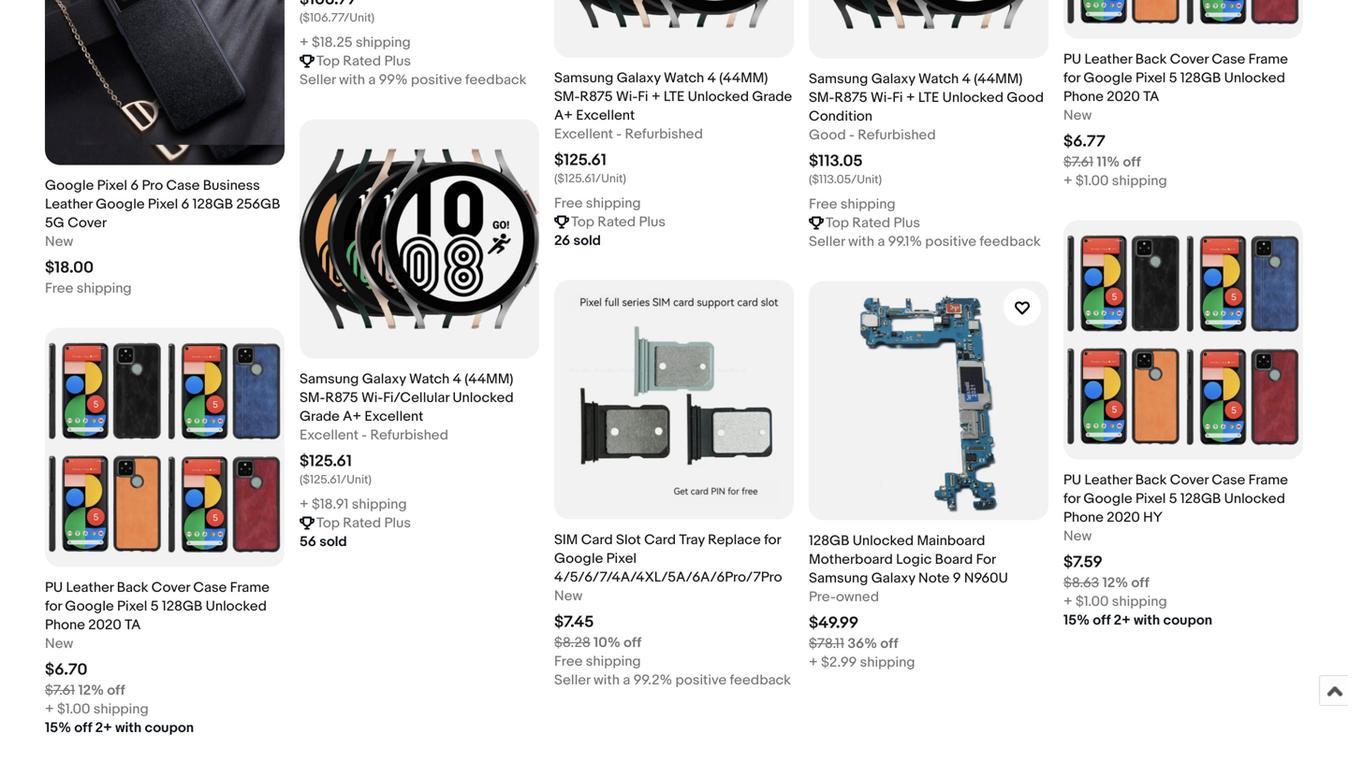 Task type: describe. For each thing, give the bounding box(es) containing it.
a inside the 'sim card slot card tray replace for google pixel 4/5/6/7/4a/4xl/5a/6a/6pro/7pro new $7.45 $8.28 10% off free shipping seller with a 99.2% positive feedback'
[[623, 673, 630, 690]]

Good - Refurbished text field
[[809, 126, 936, 145]]

+ $1.00 shipping text field for $6.70
[[45, 701, 149, 720]]

128gb for $7.59
[[1180, 491, 1221, 508]]

4/5/6/7/4a/4xl/5a/6a/6pro/7pro
[[554, 570, 782, 587]]

+ $1.00 shipping text field for $7.59
[[1063, 593, 1167, 612]]

unlocked inside 128gb unlocked mainboard motherboard logic board for samsung galaxy note 9 n960u pre-owned $49.99 $78.11 36% off + $2.99 shipping
[[853, 533, 914, 550]]

($113.05/Unit) text field
[[809, 173, 882, 187]]

$7.45 text field
[[554, 613, 594, 633]]

off inside the 'sim card slot card tray replace for google pixel 4/5/6/7/4a/4xl/5a/6a/6pro/7pro new $7.45 $8.28 10% off free shipping seller with a 99.2% positive feedback'
[[624, 635, 642, 652]]

128gb inside 128gb unlocked mainboard motherboard logic board for samsung galaxy note 9 n960u pre-owned $49.99 $78.11 36% off + $2.99 shipping
[[809, 533, 849, 550]]

positive inside the 'sim card slot card tray replace for google pixel 4/5/6/7/4a/4xl/5a/6a/6pro/7pro new $7.45 $8.28 10% off free shipping seller with a 99.2% positive feedback'
[[675, 673, 727, 690]]

1 card from the left
[[581, 532, 613, 549]]

$6.77 text field
[[1063, 132, 1105, 152]]

top down $18.25
[[316, 53, 340, 70]]

off up 15% off 2+ with coupon text field
[[1131, 575, 1149, 592]]

rated down + $18.25 shipping at the left top of the page
[[343, 53, 381, 70]]

feedback for seller with a 99% positive feedback
[[465, 72, 527, 89]]

new inside google pixel 6 pro case business leather google pixel 6 128gb 256gb 5g cover new $18.00 free shipping
[[45, 234, 73, 251]]

for for $7.59
[[1063, 491, 1080, 508]]

shipping inside pu leather back cover case frame for google pixel 5 128gb unlocked phone 2020 ta new $6.77 $7.61 11% off + $1.00 shipping
[[1112, 173, 1167, 190]]

$7.61 for $6.70
[[45, 683, 75, 700]]

2020 for $6.70
[[88, 618, 121, 634]]

4 for -
[[707, 70, 716, 87]]

samsung galaxy watch 4 (44mm) sm-r875 wi-fi + lte unlocked good condition good - refurbished $113.05 ($113.05/unit) free shipping
[[809, 71, 1044, 213]]

samsung galaxy watch 4 (44mm) sm-r875 wi-fi/cellular unlocked grade a+ excellent excellent - refurbished $125.61 ($125.61/unit) + $18.91 shipping
[[300, 371, 514, 514]]

phone for $6.77
[[1063, 89, 1104, 106]]

($125.61/unit) inside samsung galaxy watch 4 (44mm) sm-r875 wi-fi + lte unlocked grade a+ excellent excellent - refurbished $125.61 ($125.61/unit) free shipping
[[554, 172, 626, 186]]

wi- for refurbished
[[871, 90, 892, 106]]

36%
[[848, 636, 877, 653]]

seller for seller with a 99% positive feedback
[[300, 72, 336, 89]]

shipping inside the 'sim card slot card tray replace for google pixel 4/5/6/7/4a/4xl/5a/6a/6pro/7pro new $7.45 $8.28 10% off free shipping seller with a 99.2% positive feedback'
[[586, 654, 641, 671]]

business
[[203, 178, 260, 194]]

feedback inside the 'sim card slot card tray replace for google pixel 4/5/6/7/4a/4xl/5a/6a/6pro/7pro new $7.45 $8.28 10% off free shipping seller with a 99.2% positive feedback'
[[730, 673, 791, 690]]

56 sold text field
[[300, 533, 347, 552]]

leather for $6.77
[[1085, 51, 1132, 68]]

with inside the 'sim card slot card tray replace for google pixel 4/5/6/7/4a/4xl/5a/6a/6pro/7pro new $7.45 $8.28 10% off free shipping seller with a 99.2% positive feedback'
[[594, 673, 620, 690]]

off up 15% off 2+ with coupon text box
[[107, 683, 125, 700]]

+ inside 128gb unlocked mainboard motherboard logic board for samsung galaxy note 9 n960u pre-owned $49.99 $78.11 36% off + $2.99 shipping
[[809, 655, 818, 672]]

slot
[[616, 532, 641, 549]]

$125.61 inside samsung galaxy watch 4 (44mm) sm-r875 wi-fi/cellular unlocked grade a+ excellent excellent - refurbished $125.61 ($125.61/unit) + $18.91 shipping
[[300, 452, 352, 472]]

feedback for seller with a 99.1% positive feedback
[[980, 234, 1041, 251]]

+ inside samsung galaxy watch 4 (44mm) sm-r875 wi-fi + lte unlocked grade a+ excellent excellent - refurbished $125.61 ($125.61/unit) free shipping
[[651, 89, 661, 106]]

shipping inside google pixel 6 pro case business leather google pixel 6 128gb 256gb 5g cover new $18.00 free shipping
[[77, 281, 132, 297]]

a for 99.1%
[[878, 234, 885, 251]]

Free shipping text field
[[554, 653, 641, 672]]

phone for $7.59
[[1063, 510, 1104, 527]]

($106.77/unit)
[[300, 11, 375, 25]]

grade inside samsung galaxy watch 4 (44mm) sm-r875 wi-fi + lte unlocked grade a+ excellent excellent - refurbished $125.61 ($125.61/unit) free shipping
[[752, 89, 792, 106]]

new text field for $6.77
[[1063, 106, 1092, 125]]

lte for $113.05
[[918, 90, 939, 106]]

$7.45
[[554, 613, 594, 633]]

top rated plus for ($125.61/unit)
[[316, 516, 411, 532]]

free inside google pixel 6 pro case business leather google pixel 6 128gb 256gb 5g cover new $18.00 free shipping
[[45, 281, 73, 297]]

top rated plus down + $18.25 shipping at the left top of the page
[[316, 53, 411, 70]]

pu leather back cover case frame for google pixel 5 128gb unlocked phone 2020 ta new $6.70 $7.61 12% off + $1.00 shipping 15% off 2+ with coupon
[[45, 580, 270, 737]]

case for $6.77
[[1212, 51, 1245, 68]]

previous price $78.11 36% off text field
[[809, 635, 898, 654]]

off inside pu leather back cover case frame for google pixel 5 128gb unlocked phone 2020 ta new $6.77 $7.61 11% off + $1.00 shipping
[[1123, 154, 1141, 171]]

pu for $7.59
[[1063, 472, 1081, 489]]

free inside samsung galaxy watch 4 (44mm) sm-r875 wi-fi + lte unlocked grade a+ excellent excellent - refurbished $125.61 ($125.61/unit) free shipping
[[554, 195, 583, 212]]

$78.11
[[809, 636, 844, 653]]

rated for refurbished
[[598, 214, 636, 231]]

for for shipping
[[764, 532, 781, 549]]

$113.05
[[809, 152, 863, 172]]

$49.99 text field
[[809, 614, 859, 634]]

+ inside pu leather back cover case frame for google pixel 5 128gb unlocked phone 2020 ta new $6.77 $7.61 11% off + $1.00 shipping
[[1063, 173, 1073, 190]]

off inside 128gb unlocked mainboard motherboard logic board for samsung galaxy note 9 n960u pre-owned $49.99 $78.11 36% off + $2.99 shipping
[[880, 636, 898, 653]]

samsung for $125.61
[[300, 371, 359, 388]]

$6.77
[[1063, 132, 1105, 152]]

1 horizontal spatial 6
[[181, 196, 189, 213]]

cover inside google pixel 6 pro case business leather google pixel 6 128gb 256gb 5g cover new $18.00 free shipping
[[68, 215, 107, 232]]

plus for refurbished
[[639, 214, 666, 231]]

$7.59 text field
[[1063, 553, 1103, 573]]

unlocked for $6.70
[[206, 599, 267, 616]]

- inside "samsung galaxy watch 4 (44mm) sm-r875 wi-fi + lte unlocked good condition good - refurbished $113.05 ($113.05/unit) free shipping"
[[849, 127, 855, 144]]

google for $7.59
[[1084, 491, 1132, 508]]

plus for ($125.61/unit)
[[384, 516, 411, 532]]

10%
[[594, 635, 620, 652]]

sold for +
[[319, 534, 347, 551]]

26 sold
[[554, 233, 601, 250]]

free shipping text field for ($113.05/unit)
[[809, 195, 896, 214]]

$125.61 inside samsung galaxy watch 4 (44mm) sm-r875 wi-fi + lte unlocked grade a+ excellent excellent - refurbished $125.61 ($125.61/unit) free shipping
[[554, 151, 606, 171]]

frame for $6.77
[[1249, 51, 1288, 68]]

google for free
[[96, 196, 145, 213]]

Seller with a 99.1% positive feedback text field
[[809, 233, 1041, 252]]

free inside the 'sim card slot card tray replace for google pixel 4/5/6/7/4a/4xl/5a/6a/6pro/7pro new $7.45 $8.28 10% off free shipping seller with a 99.2% positive feedback'
[[554, 654, 583, 671]]

pu leather back cover case frame for google pixel 5 128gb unlocked phone 2020 hy new $7.59 $8.63 12% off + $1.00 shipping 15% off 2+ with coupon
[[1063, 472, 1288, 630]]

cover for $6.70
[[151, 580, 190, 597]]

off down the previous price $8.63 12% off text box
[[1093, 613, 1111, 630]]

watch for $125.61
[[409, 371, 450, 388]]

Seller with a 99.2% positive feedback text field
[[554, 672, 791, 691]]

fi/cellular
[[383, 390, 449, 407]]

pu for $6.77
[[1063, 51, 1081, 68]]

new text field for $6.70
[[45, 635, 73, 654]]

plus up 99% on the top of the page
[[384, 53, 411, 70]]

seller with a 99.1% positive feedback
[[809, 234, 1041, 251]]

new text field for $18.00
[[45, 233, 73, 252]]

$2.99
[[821, 655, 857, 672]]

google up "5g" at the top left
[[45, 178, 94, 194]]

back for $6.70
[[117, 580, 148, 597]]

google pixel 6 pro case business leather google pixel 6 128gb 256gb 5g cover new $18.00 free shipping
[[45, 178, 280, 297]]

fi for $113.05
[[892, 90, 903, 106]]

15% for $7.59
[[1063, 613, 1090, 630]]

shipping inside "samsung galaxy watch 4 (44mm) sm-r875 wi-fi + lte unlocked good condition good - refurbished $113.05 ($113.05/unit) free shipping"
[[840, 196, 896, 213]]

off down previous price $7.61 12% off "text box"
[[74, 721, 92, 737]]

$113.05 text field
[[809, 152, 863, 172]]

$8.63
[[1063, 575, 1099, 592]]

$18.91
[[312, 497, 349, 514]]

12% for $7.59
[[1102, 575, 1128, 592]]

+ $1.00 shipping text field
[[1063, 172, 1167, 191]]

mainboard
[[917, 533, 985, 550]]

galaxy for -
[[617, 70, 661, 87]]

+ inside samsung galaxy watch 4 (44mm) sm-r875 wi-fi/cellular unlocked grade a+ excellent excellent - refurbished $125.61 ($125.61/unit) + $18.91 shipping
[[300, 497, 309, 514]]

previous price $7.61 12% off text field
[[45, 682, 125, 701]]

phone for $6.70
[[45, 618, 85, 634]]

2020 for $7.59
[[1107, 510, 1140, 527]]

128gb for $6.70
[[162, 599, 202, 616]]

refurbished inside samsung galaxy watch 4 (44mm) sm-r875 wi-fi/cellular unlocked grade a+ excellent excellent - refurbished $125.61 ($125.61/unit) + $18.91 shipping
[[370, 428, 448, 444]]

$18.00
[[45, 259, 94, 278]]

2020 for $6.77
[[1107, 89, 1140, 106]]

$7.59
[[1063, 553, 1103, 573]]

coupon for $6.70
[[145, 721, 194, 737]]

r875 for $125.61
[[325, 390, 358, 407]]

9
[[953, 571, 961, 588]]

pixel for shipping
[[606, 551, 637, 568]]

unlocked for refurbished
[[942, 90, 1004, 106]]

watch for refurbished
[[918, 71, 959, 88]]

r875 for -
[[580, 89, 613, 106]]

4 for refurbished
[[962, 71, 971, 88]]

unlocked for $7.59
[[1224, 491, 1285, 508]]

sm- for -
[[554, 89, 580, 106]]

0 vertical spatial good
[[1007, 90, 1044, 106]]

new text field for $7.59
[[1063, 528, 1092, 546]]

case for free
[[166, 178, 200, 194]]

watch for -
[[664, 70, 704, 87]]

samsung galaxy watch 4 (44mm) sm-r875 wi-fi + lte unlocked grade a+ excellent excellent - refurbished $125.61 ($125.61/unit) free shipping
[[554, 70, 792, 212]]

with inside pu leather back cover case frame for google pixel 5 128gb unlocked phone 2020 hy new $7.59 $8.63 12% off + $1.00 shipping 15% off 2+ with coupon
[[1134, 613, 1160, 630]]

grade inside samsung galaxy watch 4 (44mm) sm-r875 wi-fi/cellular unlocked grade a+ excellent excellent - refurbished $125.61 ($125.61/unit) + $18.91 shipping
[[300, 409, 340, 426]]

15% off 2+ with coupon text field
[[1063, 612, 1212, 631]]

($125.61/unit) inside samsung galaxy watch 4 (44mm) sm-r875 wi-fi/cellular unlocked grade a+ excellent excellent - refurbished $125.61 ($125.61/unit) + $18.91 shipping
[[300, 473, 372, 488]]

shipping inside samsung galaxy watch 4 (44mm) sm-r875 wi-fi/cellular unlocked grade a+ excellent excellent - refurbished $125.61 ($125.61/unit) + $18.91 shipping
[[352, 497, 407, 514]]

0 horizontal spatial 6
[[130, 178, 139, 194]]

2 card from the left
[[644, 532, 676, 549]]

frame for $7.59
[[1249, 472, 1288, 489]]

free shipping text field for $125.61
[[554, 194, 641, 213]]

case for $6.70
[[193, 580, 227, 597]]

wi- for -
[[616, 89, 638, 106]]

Seller with a 99% positive feedback text field
[[300, 71, 527, 90]]

0 vertical spatial top rated plus text field
[[316, 52, 411, 71]]

with inside text box
[[339, 72, 365, 89]]

+ $2.99 shipping text field
[[809, 654, 915, 673]]

$18.25
[[312, 34, 352, 51]]

seller inside the 'sim card slot card tray replace for google pixel 4/5/6/7/4a/4xl/5a/6a/6pro/7pro new $7.45 $8.28 10% off free shipping seller with a 99.2% positive feedback'
[[554, 673, 590, 690]]

excellent - refurbished text field for $125.61
[[300, 427, 448, 445]]

2+ for $6.70
[[95, 721, 112, 737]]



Task type: locate. For each thing, give the bounding box(es) containing it.
wi- up ($125.61/unit) text field
[[361, 390, 383, 407]]

5
[[1169, 70, 1177, 87], [1169, 491, 1177, 508], [150, 599, 159, 616]]

a left 99.2%
[[623, 673, 630, 690]]

card right slot
[[644, 532, 676, 549]]

google for shipping
[[554, 551, 603, 568]]

1 horizontal spatial 2+
[[1114, 613, 1131, 630]]

2 vertical spatial top rated plus text field
[[316, 515, 411, 533]]

5 inside pu leather back cover case frame for google pixel 5 128gb unlocked phone 2020 ta new $6.77 $7.61 11% off + $1.00 shipping
[[1169, 70, 1177, 87]]

1 vertical spatial feedback
[[980, 234, 1041, 251]]

pixel
[[1136, 70, 1166, 87], [97, 178, 127, 194], [148, 196, 178, 213], [1136, 491, 1166, 508], [606, 551, 637, 568], [117, 599, 147, 616]]

2 horizontal spatial a
[[878, 234, 885, 251]]

for
[[1063, 70, 1080, 87], [1063, 491, 1080, 508], [764, 532, 781, 549], [45, 599, 62, 616]]

pixel inside the 'sim card slot card tray replace for google pixel 4/5/6/7/4a/4xl/5a/6a/6pro/7pro new $7.45 $8.28 10% off free shipping seller with a 99.2% positive feedback'
[[606, 551, 637, 568]]

grade
[[752, 89, 792, 106], [300, 409, 340, 426]]

lte for refurbished
[[664, 89, 685, 106]]

- down condition
[[849, 127, 855, 144]]

condition
[[809, 108, 873, 125]]

frame inside pu leather back cover case frame for google pixel 5 128gb unlocked phone 2020 ta new $6.77 $7.61 11% off + $1.00 shipping
[[1249, 51, 1288, 68]]

shipping up top rated plus text field
[[586, 195, 641, 212]]

group
[[45, 0, 1303, 738]]

shipping inside samsung galaxy watch 4 (44mm) sm-r875 wi-fi + lte unlocked grade a+ excellent excellent - refurbished $125.61 ($125.61/unit) free shipping
[[586, 195, 641, 212]]

1 vertical spatial good
[[809, 127, 846, 144]]

wi- inside samsung galaxy watch 4 (44mm) sm-r875 wi-fi/cellular unlocked grade a+ excellent excellent - refurbished $125.61 ($125.61/unit) + $18.91 shipping
[[361, 390, 383, 407]]

2+
[[1114, 613, 1131, 630], [95, 721, 112, 737]]

new up $7.45
[[554, 589, 583, 605]]

unlocked for $6.77
[[1224, 70, 1285, 87]]

26 sold text field
[[554, 232, 601, 251]]

r875 inside samsung galaxy watch 4 (44mm) sm-r875 wi-fi/cellular unlocked grade a+ excellent excellent - refurbished $125.61 ($125.61/unit) + $18.91 shipping
[[325, 390, 358, 407]]

group containing $6.77
[[45, 0, 1303, 738]]

previous price $8.28 10% off text field
[[554, 634, 642, 653]]

1 vertical spatial excellent - refurbished text field
[[300, 427, 448, 445]]

$1.00 inside pu leather back cover case frame for google pixel 5 128gb unlocked phone 2020 hy new $7.59 $8.63 12% off + $1.00 shipping 15% off 2+ with coupon
[[1076, 594, 1109, 611]]

feedback inside text box
[[465, 72, 527, 89]]

case inside pu leather back cover case frame for google pixel 5 128gb unlocked phone 2020 ta new $6.70 $7.61 12% off + $1.00 shipping 15% off 2+ with coupon
[[193, 580, 227, 597]]

note
[[918, 571, 950, 588]]

0 vertical spatial frame
[[1249, 51, 1288, 68]]

0 vertical spatial new text field
[[45, 233, 73, 252]]

2 vertical spatial new text field
[[45, 635, 73, 654]]

1 horizontal spatial good
[[1007, 90, 1044, 106]]

coupon
[[1163, 613, 1212, 630], [145, 721, 194, 737]]

+ inside pu leather back cover case frame for google pixel 5 128gb unlocked phone 2020 ta new $6.70 $7.61 12% off + $1.00 shipping 15% off 2+ with coupon
[[45, 702, 54, 719]]

1 horizontal spatial 4
[[707, 70, 716, 87]]

phone up $7.59 text box
[[1063, 510, 1104, 527]]

1 horizontal spatial free shipping text field
[[554, 194, 641, 213]]

$7.61
[[1063, 154, 1094, 171], [45, 683, 75, 700]]

1 vertical spatial grade
[[300, 409, 340, 426]]

11%
[[1097, 154, 1120, 171]]

leather up "5g" at the top left
[[45, 196, 93, 213]]

phone inside pu leather back cover case frame for google pixel 5 128gb unlocked phone 2020 hy new $7.59 $8.63 12% off + $1.00 shipping 15% off 2+ with coupon
[[1063, 510, 1104, 527]]

0 vertical spatial seller
[[300, 72, 336, 89]]

($125.61/Unit) text field
[[554, 172, 626, 186]]

top rated plus text field down + $18.25 shipping at the left top of the page
[[316, 52, 411, 71]]

logic
[[896, 552, 932, 569]]

6 left '256gb'
[[181, 196, 189, 213]]

top inside text field
[[571, 214, 594, 231]]

1 new text field from the top
[[1063, 106, 1092, 125]]

+ $18.25 shipping
[[300, 34, 411, 51]]

galaxy inside 128gb unlocked mainboard motherboard logic board for samsung galaxy note 9 n960u pre-owned $49.99 $78.11 36% off + $2.99 shipping
[[871, 571, 915, 588]]

2020 up previous price $7.61 12% off "text box"
[[88, 618, 121, 634]]

wi- inside samsung galaxy watch 4 (44mm) sm-r875 wi-fi + lte unlocked grade a+ excellent excellent - refurbished $125.61 ($125.61/unit) free shipping
[[616, 89, 638, 106]]

free inside "samsung galaxy watch 4 (44mm) sm-r875 wi-fi + lte unlocked good condition good - refurbished $113.05 ($113.05/unit) free shipping"
[[809, 196, 837, 213]]

for inside pu leather back cover case frame for google pixel 5 128gb unlocked phone 2020 ta new $6.70 $7.61 12% off + $1.00 shipping 15% off 2+ with coupon
[[45, 599, 62, 616]]

1 horizontal spatial ($125.61/unit)
[[554, 172, 626, 186]]

free down ($113.05/unit)
[[809, 196, 837, 213]]

5 for $6.70
[[150, 599, 159, 616]]

positive for 99.1%
[[925, 234, 976, 251]]

0 vertical spatial positive
[[411, 72, 462, 89]]

128gb
[[1180, 70, 1221, 87], [193, 196, 233, 213], [1180, 491, 1221, 508], [809, 533, 849, 550], [162, 599, 202, 616]]

2 vertical spatial a
[[623, 673, 630, 690]]

rated for ($125.61/unit)
[[343, 516, 381, 532]]

- up ($125.61/unit) text box
[[616, 126, 622, 143]]

shipping down 11%
[[1112, 173, 1167, 190]]

0 vertical spatial $125.61
[[554, 151, 606, 171]]

0 horizontal spatial positive
[[411, 72, 462, 89]]

case inside google pixel 6 pro case business leather google pixel 6 128gb 256gb 5g cover new $18.00 free shipping
[[166, 178, 200, 194]]

a+
[[554, 107, 573, 124], [343, 409, 361, 426]]

pu leather back cover case frame for google pixel 5 128gb unlocked phone 2020 ta new $6.77 $7.61 11% off + $1.00 shipping
[[1063, 51, 1288, 190]]

leather inside pu leather back cover case frame for google pixel 5 128gb unlocked phone 2020 ta new $6.70 $7.61 12% off + $1.00 shipping 15% off 2+ with coupon
[[66, 580, 114, 597]]

shipping inside 'text box'
[[356, 34, 411, 51]]

free down $18.00 text field
[[45, 281, 73, 297]]

for for $6.77
[[1063, 70, 1080, 87]]

128gb inside google pixel 6 pro case business leather google pixel 6 128gb 256gb 5g cover new $18.00 free shipping
[[193, 196, 233, 213]]

shipping down ($113.05/unit) text field
[[840, 196, 896, 213]]

2 vertical spatial 5
[[150, 599, 159, 616]]

pixel inside pu leather back cover case frame for google pixel 5 128gb unlocked phone 2020 hy new $7.59 $8.63 12% off + $1.00 shipping 15% off 2+ with coupon
[[1136, 491, 1166, 508]]

new
[[1063, 107, 1092, 124], [45, 234, 73, 251], [1063, 529, 1092, 546], [554, 589, 583, 605], [45, 636, 73, 653]]

a for 99%
[[368, 72, 376, 89]]

top rated plus up 99.1% at the top of the page
[[826, 215, 920, 232]]

watch inside samsung galaxy watch 4 (44mm) sm-r875 wi-fi + lte unlocked grade a+ excellent excellent - refurbished $125.61 ($125.61/unit) free shipping
[[664, 70, 704, 87]]

sold for $125.61
[[573, 233, 601, 250]]

pixel for free
[[148, 196, 178, 213]]

a+ up ($125.61/unit) text box
[[554, 107, 573, 124]]

99%
[[379, 72, 408, 89]]

top down ($113.05/unit)
[[826, 215, 849, 232]]

back for $7.59
[[1135, 472, 1167, 489]]

(44mm) for refurbished
[[974, 71, 1023, 88]]

wi- up ($125.61/unit) text box
[[616, 89, 638, 106]]

rated up 26 sold text field
[[598, 214, 636, 231]]

for
[[976, 552, 996, 569]]

1 vertical spatial sold
[[319, 534, 347, 551]]

1 horizontal spatial feedback
[[730, 673, 791, 690]]

galaxy inside samsung galaxy watch 4 (44mm) sm-r875 wi-fi/cellular unlocked grade a+ excellent excellent - refurbished $125.61 ($125.61/unit) + $18.91 shipping
[[362, 371, 406, 388]]

15% for $6.70
[[45, 721, 71, 737]]

r875 for refurbished
[[834, 90, 867, 106]]

samsung inside samsung galaxy watch 4 (44mm) sm-r875 wi-fi/cellular unlocked grade a+ excellent excellent - refurbished $125.61 ($125.61/unit) + $18.91 shipping
[[300, 371, 359, 388]]

tray
[[679, 532, 705, 549]]

1 horizontal spatial a+
[[554, 107, 573, 124]]

sm-
[[554, 89, 580, 106], [809, 90, 834, 106], [300, 390, 325, 407]]

sm- up ($125.61/unit) text box
[[554, 89, 580, 106]]

with left 99.1% at the top of the page
[[848, 234, 874, 251]]

2 vertical spatial frame
[[230, 580, 270, 597]]

15%
[[1063, 613, 1090, 630], [45, 721, 71, 737]]

12% for $6.70
[[78, 683, 104, 700]]

refurbished inside samsung galaxy watch 4 (44mm) sm-r875 wi-fi + lte unlocked grade a+ excellent excellent - refurbished $125.61 ($125.61/unit) free shipping
[[625, 126, 703, 143]]

0 horizontal spatial -
[[362, 428, 367, 444]]

128gb inside pu leather back cover case frame for google pixel 5 128gb unlocked phone 2020 ta new $6.77 $7.61 11% off + $1.00 shipping
[[1180, 70, 1221, 87]]

($106.77/Unit) text field
[[300, 11, 375, 25]]

0 horizontal spatial watch
[[409, 371, 450, 388]]

2 vertical spatial positive
[[675, 673, 727, 690]]

2 horizontal spatial feedback
[[980, 234, 1041, 251]]

2 horizontal spatial 4
[[962, 71, 971, 88]]

refurbished up ($125.61/unit) text box
[[625, 126, 703, 143]]

shipping up 99% on the top of the page
[[356, 34, 411, 51]]

pu up $6.77 "text box"
[[1063, 51, 1081, 68]]

1 horizontal spatial coupon
[[1163, 613, 1212, 630]]

$125.61 text field
[[554, 151, 606, 171], [300, 452, 352, 472]]

galaxy
[[617, 70, 661, 87], [871, 71, 915, 88], [362, 371, 406, 388], [871, 571, 915, 588]]

google
[[1084, 70, 1132, 87], [45, 178, 94, 194], [96, 196, 145, 213], [1084, 491, 1132, 508], [554, 551, 603, 568], [65, 599, 114, 616]]

2 new text field from the top
[[1063, 528, 1092, 546]]

with down free shipping text field
[[594, 673, 620, 690]]

unlocked inside pu leather back cover case frame for google pixel 5 128gb unlocked phone 2020 ta new $6.77 $7.61 11% off + $1.00 shipping
[[1224, 70, 1285, 87]]

pixel inside pu leather back cover case frame for google pixel 5 128gb unlocked phone 2020 ta new $6.70 $7.61 12% off + $1.00 shipping 15% off 2+ with coupon
[[117, 599, 147, 616]]

4 inside samsung galaxy watch 4 (44mm) sm-r875 wi-fi + lte unlocked grade a+ excellent excellent - refurbished $125.61 ($125.61/unit) free shipping
[[707, 70, 716, 87]]

1 vertical spatial $1.00
[[1076, 594, 1109, 611]]

-
[[616, 126, 622, 143], [849, 127, 855, 144], [362, 428, 367, 444]]

cover
[[1170, 51, 1209, 68], [68, 215, 107, 232], [1170, 472, 1209, 489], [151, 580, 190, 597]]

phone inside pu leather back cover case frame for google pixel 5 128gb unlocked phone 2020 ta new $6.77 $7.61 11% off + $1.00 shipping
[[1063, 89, 1104, 106]]

0 vertical spatial 6
[[130, 178, 139, 194]]

15% down $8.63
[[1063, 613, 1090, 630]]

seller for seller with a 99.1% positive feedback
[[809, 234, 845, 251]]

leather inside google pixel 6 pro case business leather google pixel 6 128gb 256gb 5g cover new $18.00 free shipping
[[45, 196, 93, 213]]

1 vertical spatial top rated plus text field
[[826, 214, 920, 233]]

sm- for $125.61
[[300, 390, 325, 407]]

4 for $125.61
[[453, 371, 461, 388]]

top rated plus down + $18.91 shipping text field
[[316, 516, 411, 532]]

cover for $6.77
[[1170, 51, 1209, 68]]

1 horizontal spatial r875
[[580, 89, 613, 106]]

+ $1.00 shipping text field down $6.70 text box on the left bottom
[[45, 701, 149, 720]]

1 vertical spatial ($125.61/unit)
[[300, 473, 372, 488]]

shipping inside 128gb unlocked mainboard motherboard logic board for samsung galaxy note 9 n960u pre-owned $49.99 $78.11 36% off + $2.99 shipping
[[860, 655, 915, 672]]

0 horizontal spatial (44mm)
[[465, 371, 513, 388]]

leather
[[1085, 51, 1132, 68], [45, 196, 93, 213], [1085, 472, 1132, 489], [66, 580, 114, 597]]

2020 inside pu leather back cover case frame for google pixel 5 128gb unlocked phone 2020 ta new $6.77 $7.61 11% off + $1.00 shipping
[[1107, 89, 1140, 106]]

99.1%
[[888, 234, 922, 251]]

Excellent - Refurbished text field
[[554, 125, 703, 144], [300, 427, 448, 445]]

5 for $7.59
[[1169, 491, 1177, 508]]

1 horizontal spatial (44mm)
[[719, 70, 768, 87]]

samsung for -
[[554, 70, 614, 87]]

Top Rated Plus text field
[[571, 213, 666, 232]]

seller inside "text field"
[[809, 234, 845, 251]]

0 horizontal spatial feedback
[[465, 72, 527, 89]]

sm- up condition
[[809, 90, 834, 106]]

sm- up ($125.61/unit) text field
[[300, 390, 325, 407]]

Free shipping text field
[[554, 194, 641, 213], [809, 195, 896, 214], [45, 280, 132, 298]]

sold right 26
[[573, 233, 601, 250]]

new text field for $7.45
[[554, 588, 583, 606]]

12% inside pu leather back cover case frame for google pixel 5 128gb unlocked phone 2020 ta new $6.70 $7.61 12% off + $1.00 shipping 15% off 2+ with coupon
[[78, 683, 104, 700]]

pu for $6.70
[[45, 580, 63, 597]]

previous price $7.61 11% off text field
[[1063, 153, 1141, 172]]

plus up 99.1% at the top of the page
[[894, 215, 920, 232]]

pu inside pu leather back cover case frame for google pixel 5 128gb unlocked phone 2020 ta new $6.77 $7.61 11% off + $1.00 shipping
[[1063, 51, 1081, 68]]

2 horizontal spatial positive
[[925, 234, 976, 251]]

1 vertical spatial $125.61
[[300, 452, 352, 472]]

($113.05/unit)
[[809, 173, 882, 187]]

google inside the 'sim card slot card tray replace for google pixel 4/5/6/7/4a/4xl/5a/6a/6pro/7pro new $7.45 $8.28 10% off free shipping seller with a 99.2% positive feedback'
[[554, 551, 603, 568]]

2 vertical spatial back
[[117, 580, 148, 597]]

refurbished down fi/cellular
[[370, 428, 448, 444]]

($125.61/unit)
[[554, 172, 626, 186], [300, 473, 372, 488]]

Pre-owned text field
[[809, 589, 879, 607]]

ta inside pu leather back cover case frame for google pixel 5 128gb unlocked phone 2020 ta new $6.77 $7.61 11% off + $1.00 shipping
[[1143, 89, 1159, 106]]

1 horizontal spatial $125.61 text field
[[554, 151, 606, 171]]

galaxy for $125.61
[[362, 371, 406, 388]]

0 vertical spatial $1.00
[[1076, 173, 1109, 190]]

2020 left the hy on the right bottom of the page
[[1107, 510, 1140, 527]]

lte
[[664, 89, 685, 106], [918, 90, 939, 106]]

seller
[[300, 72, 336, 89], [809, 234, 845, 251], [554, 673, 590, 690]]

google up $6.70
[[65, 599, 114, 616]]

Top Rated Plus text field
[[316, 52, 411, 71], [826, 214, 920, 233], [316, 515, 411, 533]]

shipping
[[356, 34, 411, 51], [1112, 173, 1167, 190], [586, 195, 641, 212], [840, 196, 896, 213], [77, 281, 132, 297], [352, 497, 407, 514], [1112, 594, 1167, 611], [586, 654, 641, 671], [860, 655, 915, 672], [93, 702, 149, 719]]

cover inside pu leather back cover case frame for google pixel 5 128gb unlocked phone 2020 ta new $6.77 $7.61 11% off + $1.00 shipping
[[1170, 51, 1209, 68]]

excellent - refurbished text field up ($125.61/unit) text box
[[554, 125, 703, 144]]

$7.61 down $6.70
[[45, 683, 75, 700]]

5 for $6.77
[[1169, 70, 1177, 87]]

$1.00
[[1076, 173, 1109, 190], [1076, 594, 1109, 611], [57, 702, 90, 719]]

(44mm) inside samsung galaxy watch 4 (44mm) sm-r875 wi-fi/cellular unlocked grade a+ excellent excellent - refurbished $125.61 ($125.61/unit) + $18.91 shipping
[[465, 371, 513, 388]]

watch inside samsung galaxy watch 4 (44mm) sm-r875 wi-fi/cellular unlocked grade a+ excellent excellent - refurbished $125.61 ($125.61/unit) + $18.91 shipping
[[409, 371, 450, 388]]

2 horizontal spatial sm-
[[809, 90, 834, 106]]

56 sold
[[300, 534, 347, 551]]

1 horizontal spatial refurbished
[[625, 126, 703, 143]]

samsung for refurbished
[[809, 71, 868, 88]]

1 vertical spatial 6
[[181, 196, 189, 213]]

ta
[[1143, 89, 1159, 106], [125, 618, 141, 634]]

+ $1.00 shipping text field
[[1063, 593, 1167, 612], [45, 701, 149, 720]]

cover inside pu leather back cover case frame for google pixel 5 128gb unlocked phone 2020 ta new $6.70 $7.61 12% off + $1.00 shipping 15% off 2+ with coupon
[[151, 580, 190, 597]]

back inside pu leather back cover case frame for google pixel 5 128gb unlocked phone 2020 hy new $7.59 $8.63 12% off + $1.00 shipping 15% off 2+ with coupon
[[1135, 472, 1167, 489]]

google for $6.70
[[65, 599, 114, 616]]

positive right 99% on the top of the page
[[411, 72, 462, 89]]

samsung inside samsung galaxy watch 4 (44mm) sm-r875 wi-fi + lte unlocked grade a+ excellent excellent - refurbished $125.61 ($125.61/unit) free shipping
[[554, 70, 614, 87]]

0 horizontal spatial 15%
[[45, 721, 71, 737]]

motherboard
[[809, 552, 893, 569]]

positive
[[411, 72, 462, 89], [925, 234, 976, 251], [675, 673, 727, 690]]

previous price $8.63 12% off text field
[[1063, 575, 1149, 593]]

phone
[[1063, 89, 1104, 106], [1063, 510, 1104, 527], [45, 618, 85, 634]]

2 horizontal spatial (44mm)
[[974, 71, 1023, 88]]

leather inside pu leather back cover case frame for google pixel 5 128gb unlocked phone 2020 hy new $7.59 $8.63 12% off + $1.00 shipping 15% off 2+ with coupon
[[1085, 472, 1132, 489]]

sm- inside "samsung galaxy watch 4 (44mm) sm-r875 wi-fi + lte unlocked good condition good - refurbished $113.05 ($113.05/unit) free shipping"
[[809, 90, 834, 106]]

rated down + $18.91 shipping text field
[[343, 516, 381, 532]]

with inside "text field"
[[848, 234, 874, 251]]

- inside samsung galaxy watch 4 (44mm) sm-r875 wi-fi + lte unlocked grade a+ excellent excellent - refurbished $125.61 ($125.61/unit) free shipping
[[616, 126, 622, 143]]

1 vertical spatial phone
[[1063, 510, 1104, 527]]

board
[[935, 552, 973, 569]]

a inside "text field"
[[878, 234, 885, 251]]

pixel inside pu leather back cover case frame for google pixel 5 128gb unlocked phone 2020 ta new $6.77 $7.61 11% off + $1.00 shipping
[[1136, 70, 1166, 87]]

a left 99% on the top of the page
[[368, 72, 376, 89]]

$1.00 down previous price $7.61 12% off "text box"
[[57, 702, 90, 719]]

1 horizontal spatial sm-
[[554, 89, 580, 106]]

refurbished
[[625, 126, 703, 143], [858, 127, 936, 144], [370, 428, 448, 444]]

sim
[[554, 532, 578, 549]]

1 horizontal spatial grade
[[752, 89, 792, 106]]

1 vertical spatial 5
[[1169, 491, 1177, 508]]

0 vertical spatial phone
[[1063, 89, 1104, 106]]

0 horizontal spatial coupon
[[145, 721, 194, 737]]

for inside pu leather back cover case frame for google pixel 5 128gb unlocked phone 2020 hy new $7.59 $8.63 12% off + $1.00 shipping 15% off 2+ with coupon
[[1063, 491, 1080, 508]]

New text field
[[45, 233, 73, 252], [554, 588, 583, 606], [45, 635, 73, 654]]

plus for $113.05
[[894, 215, 920, 232]]

0 horizontal spatial free shipping text field
[[45, 280, 132, 298]]

back inside pu leather back cover case frame for google pixel 5 128gb unlocked phone 2020 ta new $6.70 $7.61 12% off + $1.00 shipping 15% off 2+ with coupon
[[117, 580, 148, 597]]

new text field up $6.70
[[45, 635, 73, 654]]

r875 inside "samsung galaxy watch 4 (44mm) sm-r875 wi-fi + lte unlocked good condition good - refurbished $113.05 ($113.05/unit) free shipping"
[[834, 90, 867, 106]]

pu inside pu leather back cover case frame for google pixel 5 128gb unlocked phone 2020 hy new $7.59 $8.63 12% off + $1.00 shipping 15% off 2+ with coupon
[[1063, 472, 1081, 489]]

1 vertical spatial 2020
[[1107, 510, 1140, 527]]

2+ down the previous price $8.63 12% off text box
[[1114, 613, 1131, 630]]

(44mm) inside samsung galaxy watch 4 (44mm) sm-r875 wi-fi + lte unlocked grade a+ excellent excellent - refurbished $125.61 ($125.61/unit) free shipping
[[719, 70, 768, 87]]

top rated plus text field for $113.05
[[826, 214, 920, 233]]

with inside pu leather back cover case frame for google pixel 5 128gb unlocked phone 2020 ta new $6.70 $7.61 12% off + $1.00 shipping 15% off 2+ with coupon
[[115, 721, 142, 737]]

rated up 99.1% at the top of the page
[[852, 215, 890, 232]]

2+ inside pu leather back cover case frame for google pixel 5 128gb unlocked phone 2020 ta new $6.70 $7.61 12% off + $1.00 shipping 15% off 2+ with coupon
[[95, 721, 112, 737]]

1 horizontal spatial 15%
[[1063, 613, 1090, 630]]

None text field
[[300, 0, 357, 10]]

$49.99
[[809, 614, 859, 634]]

26
[[554, 233, 570, 250]]

leather for $6.70
[[66, 580, 114, 597]]

$125.61 text field for $125.61
[[554, 151, 606, 171]]

good
[[1007, 90, 1044, 106], [809, 127, 846, 144]]

$7.61 inside pu leather back cover case frame for google pixel 5 128gb unlocked phone 2020 ta new $6.70 $7.61 12% off + $1.00 shipping 15% off 2+ with coupon
[[45, 683, 75, 700]]

off right 11%
[[1123, 154, 1141, 171]]

0 vertical spatial 12%
[[1102, 575, 1128, 592]]

r875 up ($125.61/unit) text box
[[580, 89, 613, 106]]

2 vertical spatial phone
[[45, 618, 85, 634]]

0 vertical spatial a
[[368, 72, 376, 89]]

rated
[[343, 53, 381, 70], [598, 214, 636, 231], [852, 215, 890, 232], [343, 516, 381, 532]]

128gb for free
[[193, 196, 233, 213]]

lte inside "samsung galaxy watch 4 (44mm) sm-r875 wi-fi + lte unlocked good condition good - refurbished $113.05 ($113.05/unit) free shipping"
[[918, 90, 939, 106]]

128gb inside pu leather back cover case frame for google pixel 5 128gb unlocked phone 2020 hy new $7.59 $8.63 12% off + $1.00 shipping 15% off 2+ with coupon
[[1180, 491, 1221, 508]]

top rated plus for refurbished
[[571, 214, 666, 231]]

$6.70 text field
[[45, 661, 87, 681]]

refurbished inside "samsung galaxy watch 4 (44mm) sm-r875 wi-fi + lte unlocked good condition good - refurbished $113.05 ($113.05/unit) free shipping"
[[858, 127, 936, 144]]

6
[[130, 178, 139, 194], [181, 196, 189, 213]]

0 horizontal spatial sm-
[[300, 390, 325, 407]]

+ inside pu leather back cover case frame for google pixel 5 128gb unlocked phone 2020 hy new $7.59 $8.63 12% off + $1.00 shipping 15% off 2+ with coupon
[[1063, 594, 1073, 611]]

watch
[[664, 70, 704, 87], [918, 71, 959, 88], [409, 371, 450, 388]]

google inside pu leather back cover case frame for google pixel 5 128gb unlocked phone 2020 ta new $6.70 $7.61 12% off + $1.00 shipping 15% off 2+ with coupon
[[65, 599, 114, 616]]

google up $7.59 text box
[[1084, 491, 1132, 508]]

off right 10% in the left of the page
[[624, 635, 642, 652]]

1 horizontal spatial $125.61
[[554, 151, 606, 171]]

wi- for $125.61
[[361, 390, 383, 407]]

12%
[[1102, 575, 1128, 592], [78, 683, 104, 700]]

free shipping text field down ($113.05/unit)
[[809, 195, 896, 214]]

frame for $6.70
[[230, 580, 270, 597]]

1 vertical spatial + $1.00 shipping text field
[[45, 701, 149, 720]]

0 vertical spatial $125.61 text field
[[554, 151, 606, 171]]

r875 inside samsung galaxy watch 4 (44mm) sm-r875 wi-fi + lte unlocked grade a+ excellent excellent - refurbished $125.61 ($125.61/unit) free shipping
[[580, 89, 613, 106]]

back
[[1135, 51, 1167, 68], [1135, 472, 1167, 489], [117, 580, 148, 597]]

0 horizontal spatial 12%
[[78, 683, 104, 700]]

2 vertical spatial seller
[[554, 673, 590, 690]]

5g
[[45, 215, 64, 232]]

shipping inside pu leather back cover case frame for google pixel 5 128gb unlocked phone 2020 ta new $6.70 $7.61 12% off + $1.00 shipping 15% off 2+ with coupon
[[93, 702, 149, 719]]

refurbished down condition
[[858, 127, 936, 144]]

pre-
[[809, 590, 836, 606]]

1 vertical spatial 12%
[[78, 683, 104, 700]]

($125.61/Unit) text field
[[300, 473, 372, 488]]

sm- for refurbished
[[809, 90, 834, 106]]

0 horizontal spatial refurbished
[[370, 428, 448, 444]]

$7.61 down $6.77
[[1063, 154, 1094, 171]]

0 horizontal spatial $125.61 text field
[[300, 452, 352, 472]]

12% right $8.63
[[1102, 575, 1128, 592]]

samsung inside 128gb unlocked mainboard motherboard logic board for samsung galaxy note 9 n960u pre-owned $49.99 $78.11 36% off + $2.99 shipping
[[809, 571, 868, 588]]

free shipping text field down the $18.00
[[45, 280, 132, 298]]

google inside pu leather back cover case frame for google pixel 5 128gb unlocked phone 2020 hy new $7.59 $8.63 12% off + $1.00 shipping 15% off 2+ with coupon
[[1084, 491, 1132, 508]]

2 vertical spatial $1.00
[[57, 702, 90, 719]]

new inside the 'sim card slot card tray replace for google pixel 4/5/6/7/4a/4xl/5a/6a/6pro/7pro new $7.45 $8.28 10% off free shipping seller with a 99.2% positive feedback'
[[554, 589, 583, 605]]

sim card slot card tray replace for google pixel 4/5/6/7/4a/4xl/5a/6a/6pro/7pro new $7.45 $8.28 10% off free shipping seller with a 99.2% positive feedback
[[554, 532, 791, 690]]

r875 up condition
[[834, 90, 867, 106]]

1 horizontal spatial watch
[[664, 70, 704, 87]]

r875 left fi/cellular
[[325, 390, 358, 407]]

$1.00 for $6.70
[[57, 702, 90, 719]]

+ inside "samsung galaxy watch 4 (44mm) sm-r875 wi-fi + lte unlocked good condition good - refurbished $113.05 ($113.05/unit) free shipping"
[[906, 90, 915, 106]]

1 vertical spatial $125.61 text field
[[300, 452, 352, 472]]

seller down ($113.05/unit)
[[809, 234, 845, 251]]

case inside pu leather back cover case frame for google pixel 5 128gb unlocked phone 2020 hy new $7.59 $8.63 12% off + $1.00 shipping 15% off 2+ with coupon
[[1212, 472, 1245, 489]]

new for $6.77
[[1063, 107, 1092, 124]]

1 horizontal spatial positive
[[675, 673, 727, 690]]

unlocked inside pu leather back cover case frame for google pixel 5 128gb unlocked phone 2020 hy new $7.59 $8.63 12% off + $1.00 shipping 15% off 2+ with coupon
[[1224, 491, 1285, 508]]

pu
[[1063, 51, 1081, 68], [1063, 472, 1081, 489], [45, 580, 63, 597]]

$1.00 down previous price $7.61 11% off text box
[[1076, 173, 1109, 190]]

a+ inside samsung galaxy watch 4 (44mm) sm-r875 wi-fi/cellular unlocked grade a+ excellent excellent - refurbished $125.61 ($125.61/unit) + $18.91 shipping
[[343, 409, 361, 426]]

back inside pu leather back cover case frame for google pixel 5 128gb unlocked phone 2020 ta new $6.77 $7.61 11% off + $1.00 shipping
[[1135, 51, 1167, 68]]

$18.00 text field
[[45, 259, 94, 278]]

leather up $7.59
[[1085, 472, 1132, 489]]

for inside the 'sim card slot card tray replace for google pixel 4/5/6/7/4a/4xl/5a/6a/6pro/7pro new $7.45 $8.28 10% off free shipping seller with a 99.2% positive feedback'
[[764, 532, 781, 549]]

shipping down the $18.00
[[77, 281, 132, 297]]

wi-
[[616, 89, 638, 106], [871, 90, 892, 106], [361, 390, 383, 407]]

shipping down 10% in the left of the page
[[586, 654, 641, 671]]

fi inside "samsung galaxy watch 4 (44mm) sm-r875 wi-fi + lte unlocked good condition good - refurbished $113.05 ($113.05/unit) free shipping"
[[892, 90, 903, 106]]

56
[[300, 534, 316, 551]]

0 vertical spatial back
[[1135, 51, 1167, 68]]

1 vertical spatial a
[[878, 234, 885, 251]]

2+ down previous price $7.61 12% off "text box"
[[95, 721, 112, 737]]

free down $8.28 on the left of the page
[[554, 654, 583, 671]]

for right replace
[[764, 532, 781, 549]]

0 vertical spatial grade
[[752, 89, 792, 106]]

rated for $113.05
[[852, 215, 890, 232]]

for for $6.70
[[45, 599, 62, 616]]

wi- up good - refurbished text field
[[871, 90, 892, 106]]

0 horizontal spatial ($125.61/unit)
[[300, 473, 372, 488]]

shipping up 15% off 2+ with coupon text box
[[93, 702, 149, 719]]

new for $7.59
[[1063, 529, 1092, 546]]

+
[[300, 34, 309, 51], [651, 89, 661, 106], [906, 90, 915, 106], [1063, 173, 1073, 190], [300, 497, 309, 514], [1063, 594, 1073, 611], [809, 655, 818, 672], [45, 702, 54, 719]]

unlocked for -
[[688, 89, 749, 106]]

with
[[339, 72, 365, 89], [848, 234, 874, 251], [1134, 613, 1160, 630], [594, 673, 620, 690], [115, 721, 142, 737]]

top for ($125.61/unit)
[[316, 516, 340, 532]]

unlocked
[[1224, 70, 1285, 87], [688, 89, 749, 106], [942, 90, 1004, 106], [452, 390, 514, 407], [1224, 491, 1285, 508], [853, 533, 914, 550], [206, 599, 267, 616]]

1 vertical spatial pu
[[1063, 472, 1081, 489]]

$7.61 for $6.77
[[1063, 154, 1094, 171]]

positive for 99%
[[411, 72, 462, 89]]

frame
[[1249, 51, 1288, 68], [1249, 472, 1288, 489], [230, 580, 270, 597]]

shipping right $18.91
[[352, 497, 407, 514]]

5 inside pu leather back cover case frame for google pixel 5 128gb unlocked phone 2020 hy new $7.59 $8.63 12% off + $1.00 shipping 15% off 2+ with coupon
[[1169, 491, 1177, 508]]

leather for $7.59
[[1085, 472, 1132, 489]]

+ $18.91 shipping text field
[[300, 496, 407, 515]]

seller with a 99% positive feedback
[[300, 72, 527, 89]]

1 vertical spatial back
[[1135, 472, 1167, 489]]

128gb for $6.77
[[1180, 70, 1221, 87]]

new for $6.70
[[45, 636, 73, 653]]

pu inside pu leather back cover case frame for google pixel 5 128gb unlocked phone 2020 ta new $6.70 $7.61 12% off + $1.00 shipping 15% off 2+ with coupon
[[45, 580, 63, 597]]

256gb
[[236, 196, 280, 213]]

0 horizontal spatial 4
[[453, 371, 461, 388]]

owned
[[836, 590, 879, 606]]

0 vertical spatial ($125.61/unit)
[[554, 172, 626, 186]]

0 vertical spatial coupon
[[1163, 613, 1212, 630]]

2 horizontal spatial r875
[[834, 90, 867, 106]]

free
[[554, 195, 583, 212], [809, 196, 837, 213], [45, 281, 73, 297], [554, 654, 583, 671]]

new text field up $6.77
[[1063, 106, 1092, 125]]

galaxy inside "samsung galaxy watch 4 (44mm) sm-r875 wi-fi + lte unlocked good condition good - refurbished $113.05 ($113.05/unit) free shipping"
[[871, 71, 915, 88]]

shipping up 15% off 2+ with coupon text field
[[1112, 594, 1167, 611]]

top for $113.05
[[826, 215, 849, 232]]

ta for $6.77
[[1143, 89, 1159, 106]]

0 horizontal spatial lte
[[664, 89, 685, 106]]

$125.61
[[554, 151, 606, 171], [300, 452, 352, 472]]

+ $18.25 shipping text field
[[300, 33, 411, 52]]

$1.00 for $7.59
[[1076, 594, 1109, 611]]

top up 26 sold text field
[[571, 214, 594, 231]]

a left 99.1% at the top of the page
[[878, 234, 885, 251]]

top rated plus text field up 99.1% at the top of the page
[[826, 214, 920, 233]]

a+ inside samsung galaxy watch 4 (44mm) sm-r875 wi-fi + lte unlocked grade a+ excellent excellent - refurbished $125.61 ($125.61/unit) free shipping
[[554, 107, 573, 124]]

back for $6.77
[[1135, 51, 1167, 68]]

1 horizontal spatial fi
[[892, 90, 903, 106]]

ta inside pu leather back cover case frame for google pixel 5 128gb unlocked phone 2020 ta new $6.70 $7.61 12% off + $1.00 shipping 15% off 2+ with coupon
[[125, 618, 141, 634]]

pro
[[142, 178, 163, 194]]

$125.61 text field up ($125.61/unit) text box
[[554, 151, 606, 171]]

0 vertical spatial feedback
[[465, 72, 527, 89]]

128gb unlocked mainboard motherboard logic board for samsung galaxy note 9 n960u pre-owned $49.99 $78.11 36% off + $2.99 shipping
[[809, 533, 1008, 672]]

for inside pu leather back cover case frame for google pixel 5 128gb unlocked phone 2020 ta new $6.77 $7.61 11% off + $1.00 shipping
[[1063, 70, 1080, 87]]

with down + $18.25 shipping 'text box'
[[339, 72, 365, 89]]

(44mm) for -
[[719, 70, 768, 87]]

coupon inside pu leather back cover case frame for google pixel 5 128gb unlocked phone 2020 hy new $7.59 $8.63 12% off + $1.00 shipping 15% off 2+ with coupon
[[1163, 613, 1212, 630]]

a
[[368, 72, 376, 89], [878, 234, 885, 251], [623, 673, 630, 690]]

n960u
[[964, 571, 1008, 588]]

google up $6.77 "text box"
[[1084, 70, 1132, 87]]

galaxy for refurbished
[[871, 71, 915, 88]]

0 vertical spatial sold
[[573, 233, 601, 250]]

cover for $7.59
[[1170, 472, 1209, 489]]

unlocked inside pu leather back cover case frame for google pixel 5 128gb unlocked phone 2020 ta new $6.70 $7.61 12% off + $1.00 shipping 15% off 2+ with coupon
[[206, 599, 267, 616]]

seller inside text box
[[300, 72, 336, 89]]

for up $7.59
[[1063, 491, 1080, 508]]

replace
[[708, 532, 761, 549]]

0 vertical spatial excellent - refurbished text field
[[554, 125, 703, 144]]

1 vertical spatial new text field
[[554, 588, 583, 606]]

unlocked inside "samsung galaxy watch 4 (44mm) sm-r875 wi-fi + lte unlocked good condition good - refurbished $113.05 ($113.05/unit) free shipping"
[[942, 90, 1004, 106]]

$125.61 text field up ($125.61/unit) text field
[[300, 452, 352, 472]]

card right the sim
[[581, 532, 613, 549]]

0 horizontal spatial + $1.00 shipping text field
[[45, 701, 149, 720]]

2 horizontal spatial refurbished
[[858, 127, 936, 144]]

r875
[[580, 89, 613, 106], [834, 90, 867, 106], [325, 390, 358, 407]]

1 vertical spatial a+
[[343, 409, 361, 426]]

1 horizontal spatial wi-
[[616, 89, 638, 106]]

$6.70
[[45, 661, 87, 681]]

new up $7.59 text box
[[1063, 529, 1092, 546]]

seller down free shipping text field
[[554, 673, 590, 690]]

coupon for $7.59
[[1163, 613, 1212, 630]]

for up $6.70
[[45, 599, 62, 616]]

- inside samsung galaxy watch 4 (44mm) sm-r875 wi-fi/cellular unlocked grade a+ excellent excellent - refurbished $125.61 ($125.61/unit) + $18.91 shipping
[[362, 428, 367, 444]]

0 vertical spatial $7.61
[[1063, 154, 1094, 171]]

1 vertical spatial positive
[[925, 234, 976, 251]]

2020
[[1107, 89, 1140, 106], [1107, 510, 1140, 527], [88, 618, 121, 634]]

pixel for $7.59
[[1136, 491, 1166, 508]]

$7.61 inside pu leather back cover case frame for google pixel 5 128gb unlocked phone 2020 ta new $6.77 $7.61 11% off + $1.00 shipping
[[1063, 154, 1094, 171]]

$8.28
[[554, 635, 590, 652]]

sold right 56
[[319, 534, 347, 551]]

case for $7.59
[[1212, 472, 1245, 489]]

top rated plus up 26 sold text field
[[571, 214, 666, 231]]

$1.00 for $6.77
[[1076, 173, 1109, 190]]

excellent
[[576, 107, 635, 124], [554, 126, 613, 143], [365, 409, 423, 426], [300, 428, 358, 444]]

fi
[[638, 89, 648, 106], [892, 90, 903, 106]]

+ inside + $18.25 shipping 'text box'
[[300, 34, 309, 51]]

positive right 99.1% at the top of the page
[[925, 234, 976, 251]]

off right the 36%
[[880, 636, 898, 653]]

seller down $18.25
[[300, 72, 336, 89]]

new text field up $7.45
[[554, 588, 583, 606]]

- up ($125.61/unit) text field
[[362, 428, 367, 444]]

new up $6.70
[[45, 636, 73, 653]]

unlocked inside samsung galaxy watch 4 (44mm) sm-r875 wi-fi/cellular unlocked grade a+ excellent excellent - refurbished $125.61 ($125.61/unit) + $18.91 shipping
[[452, 390, 514, 407]]

New text field
[[1063, 106, 1092, 125], [1063, 528, 1092, 546]]

fi for refurbished
[[638, 89, 648, 106]]

new text field down "5g" at the top left
[[45, 233, 73, 252]]

0 vertical spatial new text field
[[1063, 106, 1092, 125]]

(44mm) inside "samsung galaxy watch 4 (44mm) sm-r875 wi-fi + lte unlocked good condition good - refurbished $113.05 ($113.05/unit) free shipping"
[[974, 71, 1023, 88]]

a+ up ($125.61/unit) text field
[[343, 409, 361, 426]]

feedback
[[465, 72, 527, 89], [980, 234, 1041, 251], [730, 673, 791, 690]]

shipping inside pu leather back cover case frame for google pixel 5 128gb unlocked phone 2020 hy new $7.59 $8.63 12% off + $1.00 shipping 15% off 2+ with coupon
[[1112, 594, 1167, 611]]

hy
[[1143, 510, 1163, 527]]

15% off 2+ with coupon text field
[[45, 720, 194, 738]]

samsung
[[554, 70, 614, 87], [809, 71, 868, 88], [300, 371, 359, 388], [809, 571, 868, 588]]

99.2%
[[633, 673, 672, 690]]

2 vertical spatial pu
[[45, 580, 63, 597]]



Task type: vqa. For each thing, say whether or not it's contained in the screenshot.
128GB inside the PU Leather Back Cover Case Frame for Google Pixel 5 128GB Unlocked Phone 2020 HY New $7.59 $8.63 12% off + $1.00 shipping 15% off 2+ with coupon
yes



